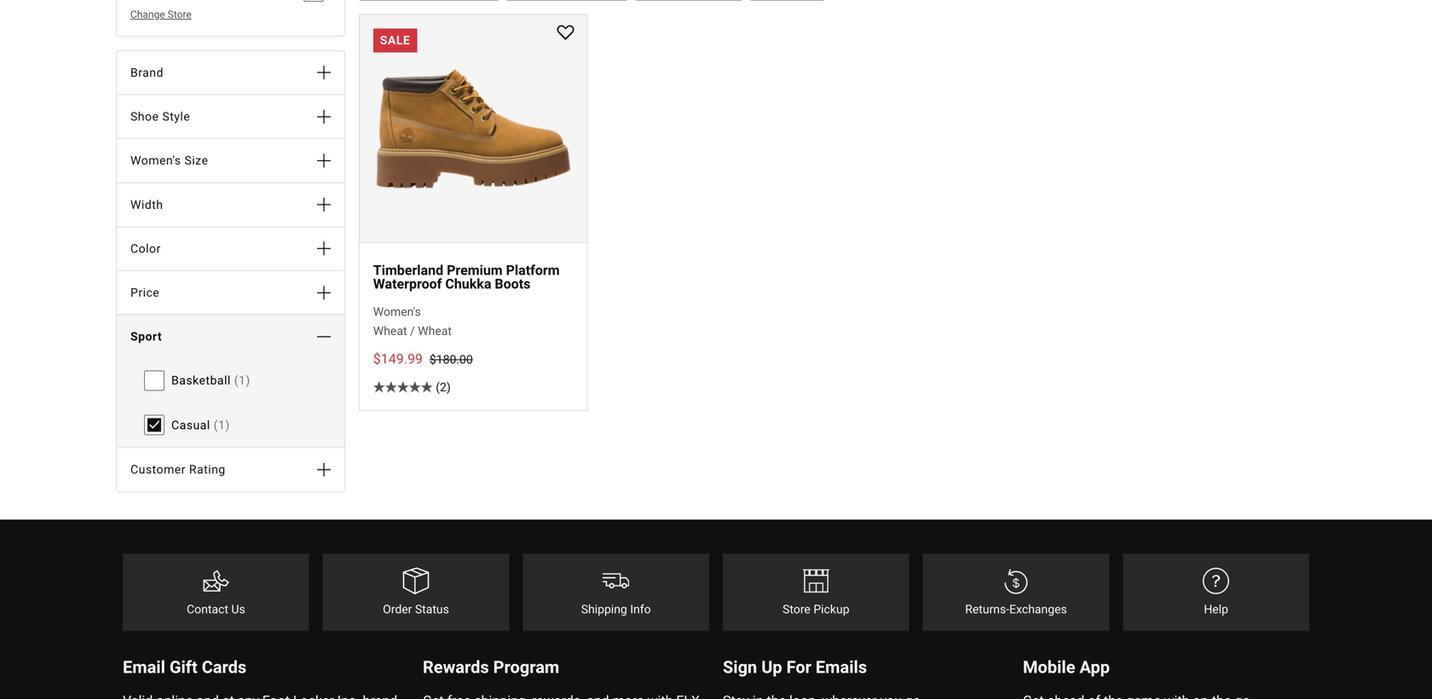 Task type: describe. For each thing, give the bounding box(es) containing it.
color button
[[117, 227, 344, 270]]

search results region
[[345, 0, 1317, 479]]

sign up for emails
[[723, 658, 867, 678]]

chukka
[[445, 276, 492, 292]]

color
[[130, 242, 161, 256]]

change store button
[[130, 7, 297, 22]]

2
[[440, 380, 447, 394]]

sport
[[130, 330, 162, 344]]

for
[[787, 658, 812, 678]]

manage favorites - timberland premium platform waterproof chukka boots - women's image
[[557, 25, 574, 42]]

price
[[130, 286, 160, 300]]

contact us
[[187, 602, 245, 616]]

women's for size
[[130, 154, 181, 168]]

( for casual ( 1 )
[[214, 418, 218, 432]]

app
[[1080, 658, 1110, 678]]

( 2 )
[[436, 380, 451, 394]]

size
[[185, 154, 208, 168]]

) for casual ( 1 )
[[225, 418, 230, 432]]

cards
[[202, 658, 247, 678]]

footer containing email gift cards
[[0, 520, 1433, 699]]

email
[[123, 658, 165, 678]]

waterproof
[[373, 276, 442, 292]]

timberland
[[373, 262, 444, 279]]

premium
[[447, 262, 503, 279]]

women's size button
[[117, 139, 344, 182]]

$149.99
[[373, 351, 423, 367]]

) inside search results region
[[447, 380, 451, 394]]

timberland premium platform waterproof chukka boots
[[373, 262, 560, 292]]

us
[[231, 602, 245, 616]]

emails
[[816, 658, 867, 678]]

/
[[410, 324, 415, 338]]

store pickup
[[783, 602, 850, 616]]

1 for casual ( 1 )
[[218, 418, 225, 432]]

shipping info
[[581, 602, 651, 616]]

1 wheat from the left
[[373, 324, 407, 338]]

width
[[130, 198, 163, 212]]

price button
[[117, 271, 344, 314]]

exchanges
[[1010, 602, 1067, 616]]

store inside change store button
[[168, 8, 192, 20]]

help
[[1204, 602, 1229, 616]]

store inside store pickup link
[[783, 602, 811, 616]]

contact
[[187, 602, 228, 616]]

shoe style
[[130, 110, 190, 124]]

mobile
[[1023, 658, 1076, 678]]

women's size
[[130, 154, 208, 168]]

contact us link
[[123, 554, 309, 631]]

help link
[[1123, 554, 1310, 631]]



Task type: vqa. For each thing, say whether or not it's contained in the screenshot.
the ★★★★★
yes



Task type: locate. For each thing, give the bounding box(es) containing it.
gift
[[170, 658, 198, 678]]

1 horizontal spatial women's
[[373, 305, 421, 319]]

store left pickup
[[783, 602, 811, 616]]

shoe style button
[[117, 95, 344, 138]]

women's inside women's size "dropdown button"
[[130, 154, 181, 168]]

2 horizontal spatial )
[[447, 380, 451, 394]]

casual
[[171, 418, 210, 432]]

platform
[[506, 262, 560, 279]]

width button
[[117, 183, 344, 226]]

basketball ( 1 )
[[171, 374, 251, 388]]

program
[[493, 658, 560, 678]]

order status
[[383, 602, 449, 616]]

women's inside women's wheat / wheat
[[373, 305, 421, 319]]

0 vertical spatial women's
[[130, 154, 181, 168]]

store right change
[[168, 8, 192, 20]]

2 horizontal spatial (
[[436, 380, 440, 394]]

order
[[383, 602, 412, 616]]

order status link
[[323, 554, 509, 631]]

1 horizontal spatial (
[[234, 374, 239, 388]]

info
[[630, 602, 651, 616]]

1 vertical spatial store
[[783, 602, 811, 616]]

email gift cards
[[123, 658, 247, 678]]

( right basketball
[[234, 374, 239, 388]]

footer
[[0, 520, 1433, 699]]

1 vertical spatial 1
[[218, 418, 225, 432]]

wheat
[[373, 324, 407, 338], [418, 324, 452, 338]]

rewards
[[423, 658, 489, 678]]

women's left "size" at left top
[[130, 154, 181, 168]]

status
[[415, 602, 449, 616]]

( for basketball ( 1 )
[[234, 374, 239, 388]]

0 horizontal spatial 1
[[218, 418, 225, 432]]

0 horizontal spatial (
[[214, 418, 218, 432]]

customer
[[130, 463, 186, 477]]

mobile app
[[1023, 658, 1110, 678]]

★★★★★
[[373, 380, 433, 394], [373, 380, 433, 394]]

basketball
[[171, 374, 231, 388]]

women's wheat / wheat
[[373, 305, 452, 338]]

) right casual
[[225, 418, 230, 432]]

0 vertical spatial 1
[[239, 374, 246, 388]]

up
[[762, 658, 783, 678]]

brand
[[130, 65, 164, 80]]

rewards program
[[423, 658, 560, 678]]

0 horizontal spatial store
[[168, 8, 192, 20]]

women's for wheat
[[373, 305, 421, 319]]

customer rating
[[130, 463, 226, 477]]

1 right casual
[[218, 418, 225, 432]]

$149.99 $180.00
[[373, 351, 473, 367]]

women's
[[130, 154, 181, 168], [373, 305, 421, 319]]

shipping
[[581, 602, 627, 616]]

customer rating button
[[117, 448, 344, 492]]

) right basketball
[[246, 374, 251, 388]]

( inside search results region
[[436, 380, 440, 394]]

) for basketball ( 1 )
[[246, 374, 251, 388]]

returns-exchanges link
[[923, 554, 1110, 631]]

boots
[[495, 276, 531, 292]]

1 horizontal spatial wheat
[[418, 324, 452, 338]]

returns-
[[966, 602, 1010, 616]]

(
[[234, 374, 239, 388], [436, 380, 440, 394], [214, 418, 218, 432]]

0 horizontal spatial wheat
[[373, 324, 407, 338]]

sale
[[380, 33, 410, 47]]

shipping info link
[[523, 554, 710, 631]]

1 horizontal spatial store
[[783, 602, 811, 616]]

1 horizontal spatial 1
[[239, 374, 246, 388]]

1 right basketball
[[239, 374, 246, 388]]

style
[[162, 110, 190, 124]]

2 wheat from the left
[[418, 324, 452, 338]]

store pickup link
[[723, 554, 910, 631]]

pickup
[[814, 602, 850, 616]]

brand button
[[117, 51, 344, 94]]

) down $180.00
[[447, 380, 451, 394]]

shoe
[[130, 110, 159, 124]]

women's up /
[[373, 305, 421, 319]]

)
[[246, 374, 251, 388], [447, 380, 451, 394], [225, 418, 230, 432]]

0 horizontal spatial )
[[225, 418, 230, 432]]

rating
[[189, 463, 226, 477]]

change
[[130, 8, 165, 20]]

casual ( 1 )
[[171, 418, 230, 432]]

returns-exchanges
[[966, 602, 1067, 616]]

1
[[239, 374, 246, 388], [218, 418, 225, 432]]

0 horizontal spatial women's
[[130, 154, 181, 168]]

sign
[[723, 658, 757, 678]]

store
[[168, 8, 192, 20], [783, 602, 811, 616]]

wheat right /
[[418, 324, 452, 338]]

change store
[[130, 8, 192, 20]]

1 horizontal spatial )
[[246, 374, 251, 388]]

( down $180.00
[[436, 380, 440, 394]]

1 for basketball ( 1 )
[[239, 374, 246, 388]]

wheat left /
[[373, 324, 407, 338]]

1 vertical spatial women's
[[373, 305, 421, 319]]

( right casual
[[214, 418, 218, 432]]

0 vertical spatial store
[[168, 8, 192, 20]]

sport button
[[117, 315, 344, 359]]

$180.00
[[430, 353, 473, 367]]



